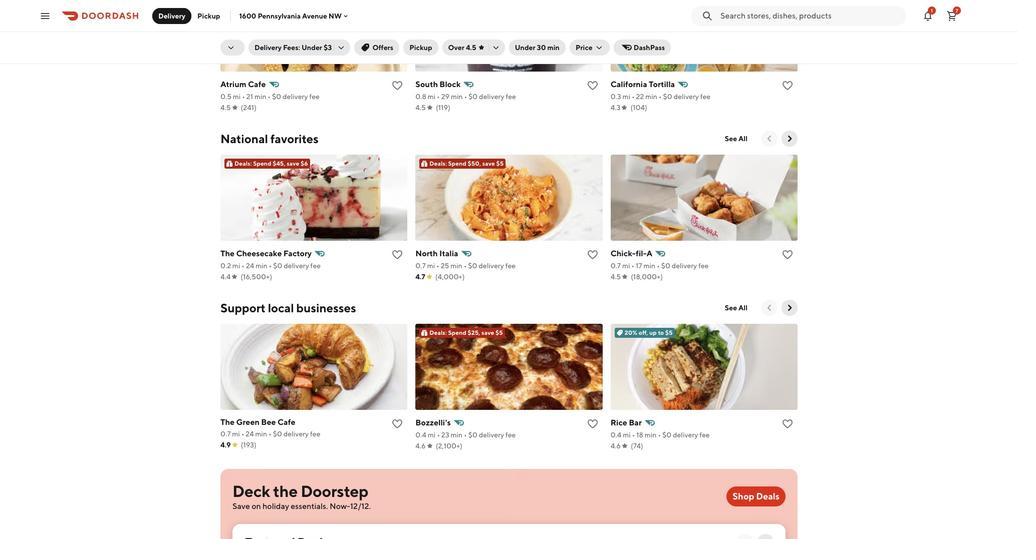 Task type: locate. For each thing, give the bounding box(es) containing it.
$5 right to
[[666, 329, 673, 337]]

4.5 inside button
[[466, 44, 477, 52]]

4.5 down 0.8
[[416, 104, 426, 112]]

• right 29
[[464, 93, 467, 101]]

1
[[931, 7, 933, 13]]

1 horizontal spatial 0.7
[[416, 262, 426, 270]]

bar
[[629, 419, 642, 428]]

1 the from the top
[[221, 249, 235, 259]]

the
[[221, 249, 235, 259], [221, 418, 235, 428]]

$​0 for bozzelli's
[[469, 432, 478, 440]]

the for the green bee cafe 0.7 mi • 24 min • $​0 delivery fee
[[221, 418, 235, 428]]

fee for atrium cafe
[[309, 93, 320, 101]]

1 horizontal spatial cafe
[[278, 418, 296, 428]]

0.8 mi • 29 min • $​0 delivery fee
[[416, 93, 516, 101]]

see for support local businesses
[[725, 304, 738, 312]]

24 up (193)
[[246, 431, 254, 439]]

min inside the green bee cafe 0.7 mi • 24 min • $​0 delivery fee
[[255, 431, 267, 439]]

2 see from the top
[[725, 304, 738, 312]]

min right 23
[[451, 432, 463, 440]]

click to add this store to your saved list image for north italia
[[587, 249, 599, 261]]

under left $3
[[302, 44, 322, 52]]

green
[[236, 418, 260, 428]]

• left 23
[[437, 432, 440, 440]]

0 horizontal spatial delivery
[[158, 12, 186, 20]]

to
[[658, 329, 664, 337]]

save right $25, on the bottom left
[[482, 329, 494, 337]]

min right the "21"
[[255, 93, 266, 101]]

the
[[273, 482, 298, 501]]

fee
[[309, 93, 320, 101], [506, 93, 516, 101], [701, 93, 711, 101], [311, 262, 321, 270], [506, 262, 516, 270], [699, 262, 709, 270], [310, 431, 321, 439], [506, 432, 516, 440], [700, 432, 710, 440]]

1 vertical spatial pickup
[[410, 44, 432, 52]]

(241)
[[241, 104, 257, 112]]

the inside the green bee cafe 0.7 mi • 24 min • $​0 delivery fee
[[221, 418, 235, 428]]

support
[[221, 301, 266, 315]]

a
[[647, 249, 653, 259]]

4.5 for south block
[[416, 104, 426, 112]]

see all link for national favorites
[[719, 131, 754, 147]]

deals: for support local businesses
[[430, 329, 447, 337]]

0 horizontal spatial cafe
[[248, 80, 266, 89]]

• left 22
[[632, 93, 635, 101]]

0 vertical spatial previous button of carousel image
[[765, 134, 775, 144]]

fee for california tortilla
[[701, 93, 711, 101]]

spend
[[253, 160, 272, 167], [448, 160, 467, 167], [448, 329, 467, 337]]

mi down 'chick-' on the top of page
[[623, 262, 630, 270]]

mi
[[233, 93, 241, 101], [428, 93, 436, 101], [623, 93, 631, 101], [233, 262, 240, 270], [427, 262, 435, 270], [623, 262, 630, 270], [232, 431, 240, 439], [428, 432, 436, 440], [623, 432, 631, 440]]

1 vertical spatial cafe
[[278, 418, 296, 428]]

4.5 down 'chick-' on the top of page
[[611, 273, 621, 281]]

mi down green
[[232, 431, 240, 439]]

mi down bozzelli's
[[428, 432, 436, 440]]

1 horizontal spatial previous button of carousel image
[[765, 134, 775, 144]]

national
[[221, 132, 268, 146]]

0.4 down bozzelli's
[[416, 432, 427, 440]]

over 4.5 button
[[442, 40, 505, 56]]

4.7
[[416, 273, 426, 281]]

the up 0.2
[[221, 249, 235, 259]]

save
[[233, 502, 250, 512]]

mi right 0.2
[[233, 262, 240, 270]]

$3
[[324, 44, 332, 52]]

20%
[[625, 329, 638, 337]]

rice bar
[[611, 419, 642, 428]]

cafe up the "21"
[[248, 80, 266, 89]]

$50,
[[468, 160, 481, 167]]

1 horizontal spatial next button of carousel image
[[785, 134, 795, 144]]

$​0
[[272, 93, 281, 101], [469, 93, 478, 101], [663, 93, 673, 101], [273, 262, 282, 270], [468, 262, 477, 270], [662, 262, 671, 270], [273, 431, 282, 439], [469, 432, 478, 440], [663, 432, 672, 440]]

0.4 down rice
[[611, 432, 622, 440]]

cafe right bee
[[278, 418, 296, 428]]

delivery for delivery fees: under $3
[[255, 44, 282, 52]]

$​0 down tortilla
[[663, 93, 673, 101]]

(16,500+)
[[241, 273, 272, 281]]

• right "18"
[[658, 432, 661, 440]]

1600 pennsylvania avenue nw
[[239, 12, 342, 20]]

1 see from the top
[[725, 135, 738, 143]]

delivery for california tortilla
[[674, 93, 699, 101]]

north italia
[[416, 249, 458, 259]]

1 vertical spatial see all link
[[719, 300, 754, 316]]

4.3
[[611, 104, 621, 112]]

mi right 0.8
[[428, 93, 436, 101]]

$​0 right 29
[[469, 93, 478, 101]]

fee for south block
[[506, 93, 516, 101]]

mi inside the green bee cafe 0.7 mi • 24 min • $​0 delivery fee
[[232, 431, 240, 439]]

0 horizontal spatial 4.6
[[416, 443, 426, 451]]

2 see all from the top
[[725, 304, 748, 312]]

2 0.4 from the left
[[611, 432, 622, 440]]

delivery inside 'button'
[[158, 12, 186, 20]]

0.7 inside the green bee cafe 0.7 mi • 24 min • $​0 delivery fee
[[221, 431, 231, 439]]

1 horizontal spatial pickup
[[410, 44, 432, 52]]

avenue
[[302, 12, 327, 20]]

2 24 from the top
[[246, 431, 254, 439]]

mi right the 0.3
[[623, 93, 631, 101]]

mi right "0.5"
[[233, 93, 241, 101]]

delivery for bozzelli's
[[479, 432, 504, 440]]

1 see all from the top
[[725, 135, 748, 143]]

see all
[[725, 135, 748, 143], [725, 304, 748, 312]]

deals
[[757, 492, 780, 502]]

1 under from the left
[[302, 44, 322, 52]]

min right 22
[[646, 93, 658, 101]]

0.7 for north italia
[[416, 262, 426, 270]]

1 horizontal spatial under
[[515, 44, 536, 52]]

2 horizontal spatial 0.7
[[611, 262, 621, 270]]

0.4
[[416, 432, 427, 440], [611, 432, 622, 440]]

0.7 down 'chick-' on the top of page
[[611, 262, 621, 270]]

0.7 up '4.9'
[[221, 431, 231, 439]]

12/12.
[[350, 502, 371, 512]]

1 horizontal spatial delivery
[[255, 44, 282, 52]]

$​0 for south block
[[469, 93, 478, 101]]

0 vertical spatial see all
[[725, 135, 748, 143]]

min right 29
[[451, 93, 463, 101]]

price button
[[570, 40, 610, 56]]

$​0 for rice bar
[[663, 432, 672, 440]]

min for fil-
[[644, 262, 656, 270]]

fee for the cheesecake factory
[[311, 262, 321, 270]]

offers button
[[355, 40, 400, 56]]

under left 30
[[515, 44, 536, 52]]

up
[[650, 329, 657, 337]]

min up (16,500+)
[[256, 262, 268, 270]]

delivery for rice bar
[[673, 432, 699, 440]]

deals: left $50,
[[430, 160, 447, 167]]

under
[[302, 44, 322, 52], [515, 44, 536, 52]]

click to add this store to your saved list image
[[392, 249, 404, 261], [587, 249, 599, 261], [782, 249, 794, 261], [392, 419, 404, 431]]

$5 right $25, on the bottom left
[[496, 329, 503, 337]]

pickup button left 1600
[[192, 8, 226, 24]]

factory
[[284, 249, 312, 259]]

next button of carousel image
[[785, 134, 795, 144], [761, 538, 771, 540]]

block
[[440, 80, 461, 89]]

save left $6
[[287, 160, 299, 167]]

mi down rice bar
[[623, 432, 631, 440]]

0 vertical spatial all
[[739, 135, 748, 143]]

0 horizontal spatial next button of carousel image
[[761, 538, 771, 540]]

north
[[416, 249, 438, 259]]

see all link
[[719, 131, 754, 147], [719, 300, 754, 316]]

0 horizontal spatial pickup button
[[192, 8, 226, 24]]

0 vertical spatial pickup
[[198, 12, 220, 20]]

4.6 left (74)
[[611, 443, 621, 451]]

0 vertical spatial delivery
[[158, 12, 186, 20]]

0 horizontal spatial pickup
[[198, 12, 220, 20]]

1 vertical spatial see all
[[725, 304, 748, 312]]

all for national favorites
[[739, 135, 748, 143]]

all for support local businesses
[[739, 304, 748, 312]]

pennsylvania
[[258, 12, 301, 20]]

support local businesses
[[221, 301, 356, 315]]

0 horizontal spatial 0.7
[[221, 431, 231, 439]]

notification bell image
[[922, 10, 934, 22]]

4.5 right over
[[466, 44, 477, 52]]

min down bee
[[255, 431, 267, 439]]

cafe inside the green bee cafe 0.7 mi • 24 min • $​0 delivery fee
[[278, 418, 296, 428]]

offers
[[373, 44, 394, 52]]

mi for north italia
[[427, 262, 435, 270]]

previous button of carousel image
[[765, 303, 775, 313]]

spend left $25, on the bottom left
[[448, 329, 467, 337]]

tortilla
[[649, 80, 675, 89]]

1 vertical spatial previous button of carousel image
[[741, 538, 751, 540]]

24 up (16,500+)
[[246, 262, 254, 270]]

mi for california tortilla
[[623, 93, 631, 101]]

pickup
[[198, 12, 220, 20], [410, 44, 432, 52]]

delivery for chick-fil-a
[[672, 262, 697, 270]]

2 see all link from the top
[[719, 300, 754, 316]]

$​0 down the cheesecake factory
[[273, 262, 282, 270]]

click to add this store to your saved list image for chick-fil-a
[[782, 249, 794, 261]]

• left "18"
[[632, 432, 635, 440]]

delivery for atrium cafe
[[283, 93, 308, 101]]

(4,000+)
[[436, 273, 465, 281]]

1600
[[239, 12, 256, 20]]

• left 29
[[437, 93, 440, 101]]

• left 25
[[437, 262, 440, 270]]

delivery
[[158, 12, 186, 20], [255, 44, 282, 52]]

0 vertical spatial 24
[[246, 262, 254, 270]]

pickup right delivery 'button'
[[198, 12, 220, 20]]

deals: left $25, on the bottom left
[[430, 329, 447, 337]]

1 horizontal spatial pickup button
[[404, 40, 438, 56]]

2 the from the top
[[221, 418, 235, 428]]

1 horizontal spatial 0.4
[[611, 432, 622, 440]]

1 vertical spatial the
[[221, 418, 235, 428]]

click to add this store to your saved list image
[[392, 80, 404, 92], [587, 80, 599, 92], [782, 80, 794, 92], [587, 419, 599, 431], [782, 419, 794, 431]]

0 horizontal spatial under
[[302, 44, 322, 52]]

1 vertical spatial pickup button
[[404, 40, 438, 56]]

1 0.4 from the left
[[416, 432, 427, 440]]

4.6 down bozzelli's
[[416, 443, 426, 451]]

cafe
[[248, 80, 266, 89], [278, 418, 296, 428]]

the cheesecake factory
[[221, 249, 312, 259]]

2 4.6 from the left
[[611, 443, 621, 451]]

mi for bozzelli's
[[428, 432, 436, 440]]

delivery
[[283, 93, 308, 101], [479, 93, 505, 101], [674, 93, 699, 101], [284, 262, 309, 270], [479, 262, 504, 270], [672, 262, 697, 270], [284, 431, 309, 439], [479, 432, 504, 440], [673, 432, 699, 440]]

save for national favorites
[[483, 160, 495, 167]]

0.3
[[611, 93, 622, 101]]

0 horizontal spatial previous button of carousel image
[[741, 538, 751, 540]]

shop deals
[[733, 492, 780, 502]]

0.7
[[416, 262, 426, 270], [611, 262, 621, 270], [221, 431, 231, 439]]

$​0 right the "21"
[[272, 93, 281, 101]]

$​0 for the cheesecake factory
[[273, 262, 282, 270]]

min right 25
[[451, 262, 463, 270]]

1 vertical spatial all
[[739, 304, 748, 312]]

pickup button
[[192, 8, 226, 24], [404, 40, 438, 56]]

$5 right $50,
[[497, 160, 504, 167]]

$​0 inside the green bee cafe 0.7 mi • 24 min • $​0 delivery fee
[[273, 431, 282, 439]]

0 vertical spatial see all link
[[719, 131, 754, 147]]

(18,000+)
[[631, 273, 663, 281]]

$​0 right 25
[[468, 262, 477, 270]]

1 horizontal spatial 4.6
[[611, 443, 621, 451]]

save right $50,
[[483, 160, 495, 167]]

spend left $45,
[[253, 160, 272, 167]]

1 4.6 from the left
[[416, 443, 426, 451]]

2 all from the top
[[739, 304, 748, 312]]

0 vertical spatial cafe
[[248, 80, 266, 89]]

0 vertical spatial the
[[221, 249, 235, 259]]

min right 30
[[548, 44, 560, 52]]

pickup button left over
[[404, 40, 438, 56]]

$​0 down bee
[[273, 431, 282, 439]]

spend for national favorites
[[448, 160, 467, 167]]

7
[[956, 7, 959, 13]]

mi for the cheesecake factory
[[233, 262, 240, 270]]

min for italia
[[451, 262, 463, 270]]

min right 17
[[644, 262, 656, 270]]

1 vertical spatial delivery
[[255, 44, 282, 52]]

spend left $50,
[[448, 160, 467, 167]]

4.5 down "0.5"
[[221, 104, 231, 112]]

• down tortilla
[[659, 93, 662, 101]]

0 horizontal spatial 0.4
[[416, 432, 427, 440]]

$​0 right "18"
[[663, 432, 672, 440]]

national favorites
[[221, 132, 319, 146]]

1 see all link from the top
[[719, 131, 754, 147]]

fee for chick-fil-a
[[699, 262, 709, 270]]

all
[[739, 135, 748, 143], [739, 304, 748, 312]]

$6
[[301, 160, 308, 167]]

1 vertical spatial see
[[725, 304, 738, 312]]

mi down north
[[427, 262, 435, 270]]

• up "(18,000+)"
[[657, 262, 660, 270]]

2 under from the left
[[515, 44, 536, 52]]

support local businesses link
[[221, 300, 356, 316]]

$​0 right 23
[[469, 432, 478, 440]]

the left green
[[221, 418, 235, 428]]

pickup left over
[[410, 44, 432, 52]]

see for national favorites
[[725, 135, 738, 143]]

previous button of carousel image
[[765, 134, 775, 144], [741, 538, 751, 540]]

1 all from the top
[[739, 135, 748, 143]]

holiday
[[263, 502, 289, 512]]

0 vertical spatial see
[[725, 135, 738, 143]]

• down the cheesecake factory
[[269, 262, 272, 270]]

delivery for north italia
[[479, 262, 504, 270]]

min right "18"
[[645, 432, 657, 440]]

1 vertical spatial 24
[[246, 431, 254, 439]]

0.7 up 4.7
[[416, 262, 426, 270]]

deals:
[[235, 160, 252, 167], [430, 160, 447, 167], [430, 329, 447, 337]]

$​0 up "(18,000+)"
[[662, 262, 671, 270]]

save
[[287, 160, 299, 167], [483, 160, 495, 167], [482, 329, 494, 337]]

deck
[[233, 482, 270, 501]]

fee for bozzelli's
[[506, 432, 516, 440]]



Task type: vqa. For each thing, say whether or not it's contained in the screenshot.
Cafe
yes



Task type: describe. For each thing, give the bounding box(es) containing it.
22
[[636, 93, 644, 101]]

fees:
[[283, 44, 300, 52]]

now-
[[330, 502, 350, 512]]

0.3 mi • 22 min • $​0 delivery fee
[[611, 93, 711, 101]]

1600 pennsylvania avenue nw button
[[239, 12, 350, 20]]

$5 for support local businesses
[[496, 329, 503, 337]]

4.4
[[221, 273, 231, 281]]

0.4 for bozzelli's
[[416, 432, 427, 440]]

20% off, up to $5
[[625, 329, 673, 337]]

pickup for the top pickup button
[[198, 12, 220, 20]]

see all link for support local businesses
[[719, 300, 754, 316]]

• left the "21"
[[242, 93, 245, 101]]

0.8
[[416, 93, 427, 101]]

bee
[[261, 418, 276, 428]]

under 30 min button
[[509, 40, 566, 56]]

$45,
[[273, 160, 286, 167]]

fee inside the green bee cafe 0.7 mi • 24 min • $​0 delivery fee
[[310, 431, 321, 439]]

essentials.
[[291, 502, 328, 512]]

click to add this store to your saved list image for block
[[587, 80, 599, 92]]

18
[[637, 432, 644, 440]]

fil-
[[636, 249, 647, 259]]

previous button of carousel image for bottommost next button of carousel image
[[741, 538, 751, 540]]

$​0 for atrium cafe
[[272, 93, 281, 101]]

local
[[268, 301, 294, 315]]

$​0 for chick-fil-a
[[662, 262, 671, 270]]

price
[[576, 44, 593, 52]]

deals: spend $25, save $5
[[430, 329, 503, 337]]

atrium cafe
[[221, 80, 266, 89]]

open menu image
[[39, 10, 51, 22]]

favorites
[[271, 132, 319, 146]]

min for cheesecake
[[256, 262, 268, 270]]

1 vertical spatial next button of carousel image
[[761, 538, 771, 540]]

deck the doorstep save on holiday essentials. now-12/12.
[[233, 482, 371, 512]]

21
[[247, 93, 253, 101]]

italia
[[440, 249, 458, 259]]

0 vertical spatial next button of carousel image
[[785, 134, 795, 144]]

click to add this store to your saved list image for cafe
[[392, 80, 404, 92]]

0.4 mi • 18 min • $​0 delivery fee
[[611, 432, 710, 440]]

previous button of carousel image for the top next button of carousel image
[[765, 134, 775, 144]]

0.2 mi • 24 min • $​0 delivery fee
[[221, 262, 321, 270]]

click to add this store to your saved list image for tortilla
[[782, 80, 794, 92]]

california tortilla
[[611, 80, 675, 89]]

5 items, open order cart image
[[946, 10, 958, 22]]

dashpass
[[634, 44, 665, 52]]

(119)
[[436, 104, 451, 112]]

delivery for south block
[[479, 93, 505, 101]]

under 30 min
[[515, 44, 560, 52]]

• right 23
[[464, 432, 467, 440]]

$​0 for california tortilla
[[663, 93, 673, 101]]

delivery for delivery
[[158, 12, 186, 20]]

doorstep
[[301, 482, 369, 501]]

(193)
[[241, 442, 257, 450]]

mi for atrium cafe
[[233, 93, 241, 101]]

• right the "21"
[[268, 93, 271, 101]]

0.7 mi • 17 min • $​0 delivery fee
[[611, 262, 709, 270]]

click to add this store to your saved list image for the cheesecake factory
[[392, 249, 404, 261]]

save for support local businesses
[[482, 329, 494, 337]]

dashpass button
[[614, 40, 671, 56]]

• up (193)
[[241, 431, 244, 439]]

0.7 for chick-fil-a
[[611, 262, 621, 270]]

4.6 for rice bar
[[611, 443, 621, 451]]

over 4.5
[[448, 44, 477, 52]]

min for cafe
[[255, 93, 266, 101]]

national favorites link
[[221, 131, 319, 147]]

0 vertical spatial pickup button
[[192, 8, 226, 24]]

south
[[416, 80, 438, 89]]

0.7 mi • 25 min • $​0 delivery fee
[[416, 262, 516, 270]]

4.6 for bozzelli's
[[416, 443, 426, 451]]

24 inside the green bee cafe 0.7 mi • 24 min • $​0 delivery fee
[[246, 431, 254, 439]]

$25,
[[468, 329, 481, 337]]

deals: down national
[[235, 160, 252, 167]]

0.2
[[221, 262, 231, 270]]

deals: for national favorites
[[430, 160, 447, 167]]

see all for support local businesses
[[725, 304, 748, 312]]

min inside under 30 min button
[[548, 44, 560, 52]]

4.5 for chick-fil-a
[[611, 273, 621, 281]]

• up '(4,000+)'
[[464, 262, 467, 270]]

fee for north italia
[[506, 262, 516, 270]]

17
[[636, 262, 643, 270]]

see all for national favorites
[[725, 135, 748, 143]]

(104)
[[631, 104, 648, 112]]

atrium
[[221, 80, 247, 89]]

delivery fees: under $3
[[255, 44, 332, 52]]

Store search: begin typing to search for stores available on DoorDash text field
[[721, 10, 900, 21]]

on
[[252, 502, 261, 512]]

click to add this store to your saved list image for bar
[[782, 419, 794, 431]]

7 button
[[942, 6, 962, 26]]

• left 17
[[632, 262, 635, 270]]

chick-fil-a
[[611, 249, 653, 259]]

4.9
[[221, 442, 231, 450]]

23
[[442, 432, 450, 440]]

• up (16,500+)
[[242, 262, 245, 270]]

0.5
[[221, 93, 232, 101]]

bozzelli's
[[416, 419, 451, 428]]

delivery inside the green bee cafe 0.7 mi • 24 min • $​0 delivery fee
[[284, 431, 309, 439]]

california
[[611, 80, 648, 89]]

shop deals link
[[727, 487, 786, 507]]

min for block
[[451, 93, 463, 101]]

min for bar
[[645, 432, 657, 440]]

4.5 for atrium cafe
[[221, 104, 231, 112]]

pickup for pickup button to the bottom
[[410, 44, 432, 52]]

$​0 for north italia
[[468, 262, 477, 270]]

cheesecake
[[236, 249, 282, 259]]

rice
[[611, 419, 628, 428]]

1 24 from the top
[[246, 262, 254, 270]]

delivery for the cheesecake factory
[[284, 262, 309, 270]]

fee for rice bar
[[700, 432, 710, 440]]

shop
[[733, 492, 755, 502]]

off,
[[639, 329, 648, 337]]

the green bee cafe 0.7 mi • 24 min • $​0 delivery fee
[[221, 418, 321, 439]]

(74)
[[631, 443, 644, 451]]

mi for chick-fil-a
[[623, 262, 630, 270]]

• down bee
[[269, 431, 272, 439]]

over
[[448, 44, 465, 52]]

$5 for national favorites
[[497, 160, 504, 167]]

south block
[[416, 80, 461, 89]]

min for tortilla
[[646, 93, 658, 101]]

29
[[441, 93, 450, 101]]

the for the cheesecake factory
[[221, 249, 235, 259]]

under inside button
[[515, 44, 536, 52]]

0.4 for rice bar
[[611, 432, 622, 440]]

30
[[537, 44, 546, 52]]

next button of carousel image
[[785, 303, 795, 313]]

chick-
[[611, 249, 636, 259]]

businesses
[[296, 301, 356, 315]]

nw
[[329, 12, 342, 20]]

mi for rice bar
[[623, 432, 631, 440]]

delivery button
[[152, 8, 192, 24]]

spend for support local businesses
[[448, 329, 467, 337]]

mi for south block
[[428, 93, 436, 101]]

(2,100+)
[[436, 443, 463, 451]]



